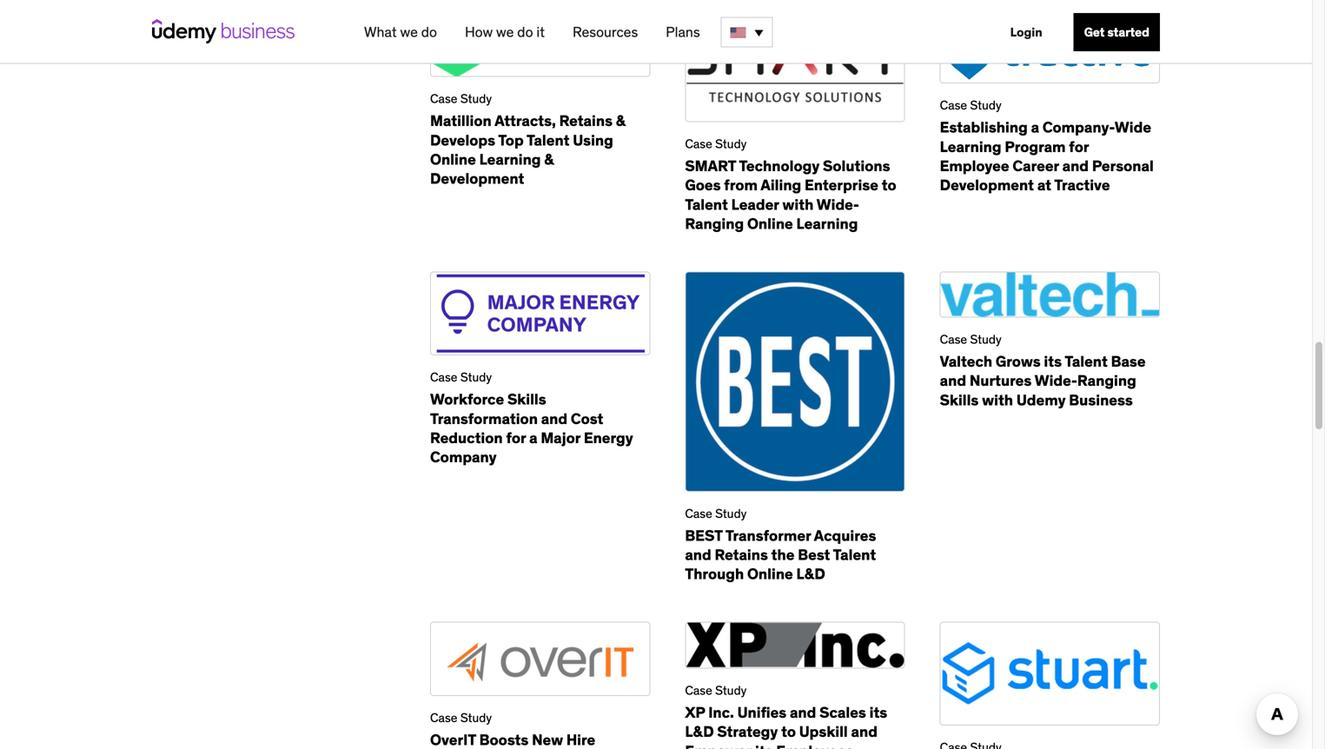 Task type: vqa. For each thing, say whether or not it's contained in the screenshot.
THE (3)
no



Task type: locate. For each thing, give the bounding box(es) containing it.
l&d inside case study xp inc. unifies and scales its l&d strategy to upskill and empower its employees
[[685, 723, 714, 741]]

1 horizontal spatial l&d
[[797, 565, 826, 583]]

1 horizontal spatial with
[[983, 391, 1014, 409]]

wide- inside case study smart technology solutions goes from ailing enterprise to talent leader with wide- ranging online learning
[[817, 195, 860, 214]]

case inside case study establishing a company-wide learning program for employee career and personal development at tractive
[[941, 98, 968, 113]]

1 vertical spatial to
[[782, 723, 796, 741]]

retains up using
[[560, 111, 613, 130]]

study inside case study valtech grows its talent base and nurtures wide-ranging skills with udemy business
[[971, 332, 1002, 347]]

1 do from the left
[[421, 23, 437, 41]]

retains
[[560, 111, 613, 130], [715, 546, 769, 564]]

learning down enterprise
[[797, 214, 859, 233]]

ranging inside case study smart technology solutions goes from ailing enterprise to talent leader with wide- ranging online learning
[[685, 214, 744, 233]]

l&d
[[797, 565, 826, 583], [685, 723, 714, 741]]

skills up transformation
[[508, 390, 547, 409]]

online down develops
[[430, 150, 476, 169]]

case inside case study matillion attracts, retains & develops top talent using online learning & development
[[430, 91, 458, 107]]

ranging inside case study valtech grows its talent base and nurtures wide-ranging skills with udemy business
[[1078, 371, 1137, 390]]

to up employees
[[782, 723, 796, 741]]

and
[[1063, 156, 1090, 175], [941, 371, 967, 390], [541, 409, 568, 428], [685, 546, 712, 564], [790, 703, 817, 722], [852, 723, 878, 741]]

1 horizontal spatial to
[[882, 176, 897, 195]]

online inside case study smart technology solutions goes from ailing enterprise to talent leader with wide- ranging online learning
[[748, 214, 794, 233]]

with
[[783, 195, 814, 214], [983, 391, 1014, 409]]

0 vertical spatial its
[[1045, 352, 1063, 371]]

its down strategy
[[756, 742, 774, 750]]

skills
[[508, 390, 547, 409], [941, 391, 979, 409]]

l&d down best
[[797, 565, 826, 583]]

learning inside case study smart technology solutions goes from ailing enterprise to talent leader with wide- ranging online learning
[[797, 214, 859, 233]]

2 do from the left
[[518, 23, 533, 41]]

upskill
[[800, 723, 848, 741]]

talent up business
[[1065, 352, 1108, 371]]

empower
[[685, 742, 752, 750]]

&
[[616, 111, 626, 130], [545, 150, 554, 169]]

with down the ailing
[[783, 195, 814, 214]]

case study smart technology solutions goes from ailing enterprise to talent leader with wide- ranging online learning
[[685, 136, 897, 233]]

talent down "acquires"
[[834, 546, 877, 564]]

0 horizontal spatial development
[[430, 169, 525, 188]]

study inside case study xp inc. unifies and scales its l&d strategy to upskill and empower its employees
[[716, 683, 747, 699]]

solutions
[[823, 157, 891, 175]]

wide- up udemy
[[1035, 371, 1078, 390]]

company-
[[1043, 118, 1116, 137]]

case inside case study best transformer acquires and retains the best talent through online l&d
[[685, 506, 713, 522]]

study inside case study matillion attracts, retains & develops top talent using online learning & development
[[461, 91, 492, 107]]

for down transformation
[[506, 429, 526, 447]]

to down solutions
[[882, 176, 897, 195]]

online down leader
[[748, 214, 794, 233]]

1 vertical spatial online
[[748, 214, 794, 233]]

retains inside case study matillion attracts, retains & develops top talent using online learning & development
[[560, 111, 613, 130]]

2 we from the left
[[497, 23, 514, 41]]

case
[[430, 91, 458, 107], [941, 98, 968, 113], [685, 136, 713, 152], [941, 332, 968, 347], [430, 370, 458, 385], [685, 506, 713, 522], [685, 683, 713, 699], [430, 711, 458, 726]]

and up major at the bottom left
[[541, 409, 568, 428]]

major
[[541, 429, 581, 447]]

do inside dropdown button
[[518, 23, 533, 41]]

study inside case study best transformer acquires and retains the best talent through online l&d
[[716, 506, 747, 522]]

learning down top
[[480, 150, 541, 169]]

1 horizontal spatial a
[[1032, 118, 1040, 137]]

transformer
[[726, 526, 812, 545]]

l&d down xp
[[685, 723, 714, 741]]

ranging
[[685, 214, 744, 233], [1078, 371, 1137, 390]]

1 horizontal spatial learning
[[797, 214, 859, 233]]

0 horizontal spatial wide-
[[817, 195, 860, 214]]

0 horizontal spatial we
[[400, 23, 418, 41]]

strategy
[[718, 723, 778, 741]]

development
[[430, 169, 525, 188], [941, 176, 1035, 194]]

do inside popup button
[[421, 23, 437, 41]]

talent down goes
[[685, 195, 728, 214]]

for
[[1070, 137, 1090, 156], [506, 429, 526, 447]]

0 horizontal spatial do
[[421, 23, 437, 41]]

development down develops
[[430, 169, 525, 188]]

online
[[430, 150, 476, 169], [748, 214, 794, 233], [748, 565, 794, 583]]

base
[[1112, 352, 1146, 371]]

its right the scales
[[870, 703, 888, 722]]

wide- down enterprise
[[817, 195, 860, 214]]

and inside case study valtech grows its talent base and nurtures wide-ranging skills with udemy business
[[941, 371, 967, 390]]

0 horizontal spatial skills
[[508, 390, 547, 409]]

0 horizontal spatial a
[[530, 429, 538, 447]]

its
[[1045, 352, 1063, 371], [870, 703, 888, 722], [756, 742, 774, 750]]

ailing
[[761, 176, 802, 195]]

1 horizontal spatial for
[[1070, 137, 1090, 156]]

0 vertical spatial a
[[1032, 118, 1040, 137]]

online down the
[[748, 565, 794, 583]]

2 horizontal spatial learning
[[941, 137, 1002, 156]]

retains inside case study best transformer acquires and retains the best talent through online l&d
[[715, 546, 769, 564]]

0 horizontal spatial &
[[545, 150, 554, 169]]

do for how we do it
[[518, 23, 533, 41]]

wide-
[[817, 195, 860, 214], [1035, 371, 1078, 390]]

do for what we do
[[421, 23, 437, 41]]

learning up employee
[[941, 137, 1002, 156]]

we for how
[[497, 23, 514, 41]]

workforce
[[430, 390, 504, 409]]

case inside case study workforce skills transformation and cost reduction for a major energy company
[[430, 370, 458, 385]]

1 vertical spatial wide-
[[1035, 371, 1078, 390]]

development inside case study establishing a company-wide learning program for employee career and personal development at tractive
[[941, 176, 1035, 194]]

to
[[882, 176, 897, 195], [782, 723, 796, 741]]

1 vertical spatial ranging
[[1078, 371, 1137, 390]]

1 vertical spatial for
[[506, 429, 526, 447]]

case inside case study valtech grows its talent base and nurtures wide-ranging skills with udemy business
[[941, 332, 968, 347]]

a inside case study establishing a company-wide learning program for employee career and personal development at tractive
[[1032, 118, 1040, 137]]

talent down attracts,
[[527, 131, 570, 149]]

online inside case study best transformer acquires and retains the best talent through online l&d
[[748, 565, 794, 583]]

employees
[[777, 742, 854, 750]]

energy
[[584, 429, 634, 447]]

2 vertical spatial online
[[748, 565, 794, 583]]

with down nurtures at right
[[983, 391, 1014, 409]]

1 horizontal spatial we
[[497, 23, 514, 41]]

development for online
[[430, 169, 525, 188]]

grows
[[996, 352, 1041, 371]]

1 horizontal spatial development
[[941, 176, 1035, 194]]

a
[[1032, 118, 1040, 137], [530, 429, 538, 447]]

development down employee
[[941, 176, 1035, 194]]

0 horizontal spatial retains
[[560, 111, 613, 130]]

case study workforce skills transformation and cost reduction for a major energy company
[[430, 370, 634, 466]]

1 vertical spatial retains
[[715, 546, 769, 564]]

1 vertical spatial a
[[530, 429, 538, 447]]

we
[[400, 23, 418, 41], [497, 23, 514, 41]]

0 horizontal spatial with
[[783, 195, 814, 214]]

the
[[772, 546, 795, 564]]

develops
[[430, 131, 496, 149]]

smart technology solutions goes from ailing enterprise to talent leader with wide- ranging online learning link
[[685, 157, 897, 233]]

transformation
[[430, 409, 538, 428]]

best
[[685, 526, 723, 545]]

talent inside case study matillion attracts, retains & develops top talent using online learning & development
[[527, 131, 570, 149]]

study for skills
[[461, 370, 492, 385]]

1 vertical spatial with
[[983, 391, 1014, 409]]

a left major at the bottom left
[[530, 429, 538, 447]]

do right what
[[421, 23, 437, 41]]

inc.
[[709, 703, 735, 722]]

we right how
[[497, 23, 514, 41]]

for inside case study workforce skills transformation and cost reduction for a major energy company
[[506, 429, 526, 447]]

ranging up business
[[1078, 371, 1137, 390]]

case inside case study xp inc. unifies and scales its l&d strategy to upskill and empower its employees
[[685, 683, 713, 699]]

valtech grows its talent base and nurtures wide-ranging skills with udemy business link
[[941, 352, 1146, 409]]

0 horizontal spatial its
[[756, 742, 774, 750]]

we inside popup button
[[400, 23, 418, 41]]

skills inside case study workforce skills transformation and cost reduction for a major energy company
[[508, 390, 547, 409]]

ranging down goes
[[685, 214, 744, 233]]

its right grows
[[1045, 352, 1063, 371]]

0 horizontal spatial l&d
[[685, 723, 714, 741]]

and up tractive
[[1063, 156, 1090, 175]]

skills inside case study valtech grows its talent base and nurtures wide-ranging skills with udemy business
[[941, 391, 979, 409]]

started
[[1108, 24, 1150, 40]]

retains down the transformer
[[715, 546, 769, 564]]

1 horizontal spatial wide-
[[1035, 371, 1078, 390]]

1 we from the left
[[400, 23, 418, 41]]

and inside case study establishing a company-wide learning program for employee career and personal development at tractive
[[1063, 156, 1090, 175]]

0 vertical spatial to
[[882, 176, 897, 195]]

2 horizontal spatial its
[[1045, 352, 1063, 371]]

1 horizontal spatial ranging
[[1078, 371, 1137, 390]]

0 vertical spatial wide-
[[817, 195, 860, 214]]

study for transformer
[[716, 506, 747, 522]]

resources button
[[566, 17, 645, 48]]

we inside dropdown button
[[497, 23, 514, 41]]

how
[[465, 23, 493, 41]]

case study establishing a company-wide learning program for employee career and personal development at tractive
[[941, 98, 1154, 194]]

program
[[1005, 137, 1066, 156]]

0 vertical spatial with
[[783, 195, 814, 214]]

reduction
[[430, 429, 503, 447]]

udemy business image
[[152, 19, 295, 43]]

a inside case study workforce skills transformation and cost reduction for a major energy company
[[530, 429, 538, 447]]

0 vertical spatial retains
[[560, 111, 613, 130]]

and down the best
[[685, 546, 712, 564]]

from
[[725, 176, 758, 195]]

study inside case study establishing a company-wide learning program for employee career and personal development at tractive
[[971, 98, 1002, 113]]

and inside case study best transformer acquires and retains the best talent through online l&d
[[685, 546, 712, 564]]

1 horizontal spatial its
[[870, 703, 888, 722]]

nurtures
[[970, 371, 1032, 390]]

study inside case study workforce skills transformation and cost reduction for a major energy company
[[461, 370, 492, 385]]

case study valtech grows its talent base and nurtures wide-ranging skills with udemy business
[[941, 332, 1146, 409]]

login button
[[1000, 13, 1054, 51]]

skills down valtech at the right top of page
[[941, 391, 979, 409]]

its inside case study valtech grows its talent base and nurtures wide-ranging skills with udemy business
[[1045, 352, 1063, 371]]

for down company-
[[1070, 137, 1090, 156]]

1 vertical spatial l&d
[[685, 723, 714, 741]]

with for wide-
[[783, 195, 814, 214]]

1 horizontal spatial &
[[616, 111, 626, 130]]

1 horizontal spatial retains
[[715, 546, 769, 564]]

development inside case study matillion attracts, retains & develops top talent using online learning & development
[[430, 169, 525, 188]]

with inside case study valtech grows its talent base and nurtures wide-ranging skills with udemy business
[[983, 391, 1014, 409]]

we right what
[[400, 23, 418, 41]]

0 horizontal spatial for
[[506, 429, 526, 447]]

study inside case study smart technology solutions goes from ailing enterprise to talent leader with wide- ranging online learning
[[716, 136, 747, 152]]

wide
[[1116, 118, 1152, 137]]

learning inside case study establishing a company-wide learning program for employee career and personal development at tractive
[[941, 137, 1002, 156]]

through
[[685, 565, 744, 583]]

1 horizontal spatial do
[[518, 23, 533, 41]]

for inside case study establishing a company-wide learning program for employee career and personal development at tractive
[[1070, 137, 1090, 156]]

0 vertical spatial ranging
[[685, 214, 744, 233]]

and down valtech at the right top of page
[[941, 371, 967, 390]]

learning
[[941, 137, 1002, 156], [480, 150, 541, 169], [797, 214, 859, 233]]

case for establishing
[[941, 98, 968, 113]]

and up upskill
[[790, 703, 817, 722]]

do
[[421, 23, 437, 41], [518, 23, 533, 41]]

with inside case study smart technology solutions goes from ailing enterprise to talent leader with wide- ranging online learning
[[783, 195, 814, 214]]

get started link
[[1074, 13, 1161, 51]]

study
[[461, 91, 492, 107], [971, 98, 1002, 113], [716, 136, 747, 152], [971, 332, 1002, 347], [461, 370, 492, 385], [716, 506, 747, 522], [716, 683, 747, 699], [461, 711, 492, 726]]

do left it
[[518, 23, 533, 41]]

talent
[[527, 131, 570, 149], [685, 195, 728, 214], [1065, 352, 1108, 371], [834, 546, 877, 564]]

0 horizontal spatial ranging
[[685, 214, 744, 233]]

0 vertical spatial online
[[430, 150, 476, 169]]

a up program
[[1032, 118, 1040, 137]]

scales
[[820, 703, 867, 722]]

1 horizontal spatial skills
[[941, 391, 979, 409]]

0 horizontal spatial learning
[[480, 150, 541, 169]]

0 vertical spatial for
[[1070, 137, 1090, 156]]

employee
[[941, 156, 1010, 175]]

case inside case study smart technology solutions goes from ailing enterprise to talent leader with wide- ranging online learning
[[685, 136, 713, 152]]

0 horizontal spatial to
[[782, 723, 796, 741]]

wide- inside case study valtech grows its talent base and nurtures wide-ranging skills with udemy business
[[1035, 371, 1078, 390]]

0 vertical spatial l&d
[[797, 565, 826, 583]]



Task type: describe. For each thing, give the bounding box(es) containing it.
and down the scales
[[852, 723, 878, 741]]

how we do it
[[465, 23, 545, 41]]

xp inc. unifies and scales its l&d strategy to upskill and empower its employees link
[[685, 703, 888, 750]]

enterprise
[[805, 176, 879, 195]]

at
[[1038, 176, 1052, 194]]

study for a
[[971, 98, 1002, 113]]

study for technology
[[716, 136, 747, 152]]

study for inc.
[[716, 683, 747, 699]]

smart
[[685, 157, 737, 175]]

learning inside case study matillion attracts, retains & develops top talent using online learning & development
[[480, 150, 541, 169]]

to inside case study xp inc. unifies and scales its l&d strategy to upskill and empower its employees
[[782, 723, 796, 741]]

2 vertical spatial its
[[756, 742, 774, 750]]

plans button
[[659, 17, 707, 48]]

study for grows
[[971, 332, 1002, 347]]

plans
[[666, 23, 701, 41]]

1 vertical spatial its
[[870, 703, 888, 722]]

development for career
[[941, 176, 1035, 194]]

valtech
[[941, 352, 993, 371]]

0 vertical spatial &
[[616, 111, 626, 130]]

case study xp inc. unifies and scales its l&d strategy to upskill and empower its employees
[[685, 683, 888, 750]]

unifies
[[738, 703, 787, 722]]

we for what
[[400, 23, 418, 41]]

case for smart
[[685, 136, 713, 152]]

and inside case study workforce skills transformation and cost reduction for a major energy company
[[541, 409, 568, 428]]

it
[[537, 23, 545, 41]]

cost
[[571, 409, 604, 428]]

career
[[1013, 156, 1060, 175]]

case for valtech
[[941, 332, 968, 347]]

case study best transformer acquires and retains the best talent through online l&d
[[685, 506, 877, 583]]

what
[[364, 23, 397, 41]]

how we do it button
[[458, 17, 552, 48]]

top
[[499, 131, 524, 149]]

tractive
[[1055, 176, 1111, 194]]

with for udemy
[[983, 391, 1014, 409]]

personal
[[1093, 156, 1154, 175]]

goes
[[685, 176, 721, 195]]

best
[[798, 546, 831, 564]]

case for matillion
[[430, 91, 458, 107]]

for for program
[[1070, 137, 1090, 156]]

for for reduction
[[506, 429, 526, 447]]

online inside case study matillion attracts, retains & develops top talent using online learning & development
[[430, 150, 476, 169]]

case for xp
[[685, 683, 713, 699]]

company
[[430, 448, 497, 466]]

l&d inside case study best transformer acquires and retains the best talent through online l&d
[[797, 565, 826, 583]]

workforce skills transformation and cost reduction for a major energy company link
[[430, 390, 634, 466]]

get started
[[1085, 24, 1150, 40]]

talent inside case study valtech grows its talent base and nurtures wide-ranging skills with udemy business
[[1065, 352, 1108, 371]]

case study matillion attracts, retains & develops top talent using online learning & development
[[430, 91, 626, 188]]

menu navigation
[[350, 0, 1161, 64]]

study for attracts,
[[461, 91, 492, 107]]

case study
[[430, 711, 492, 726]]

matillion attracts, retains & develops top talent using online learning & development link
[[430, 111, 626, 188]]

what we do
[[364, 23, 437, 41]]

best transformer acquires and retains the best talent through online l&d link
[[685, 526, 877, 583]]

talent inside case study best transformer acquires and retains the best talent through online l&d
[[834, 546, 877, 564]]

attracts,
[[495, 111, 556, 130]]

xp
[[685, 703, 706, 722]]

what we do button
[[357, 17, 444, 48]]

resources
[[573, 23, 638, 41]]

matillion
[[430, 111, 492, 130]]

get
[[1085, 24, 1105, 40]]

udemy
[[1017, 391, 1066, 409]]

to inside case study smart technology solutions goes from ailing enterprise to talent leader with wide- ranging online learning
[[882, 176, 897, 195]]

login
[[1011, 24, 1043, 40]]

establishing a company-wide learning program for employee career and personal development at tractive link
[[941, 118, 1154, 194]]

establishing
[[941, 118, 1028, 137]]

using
[[573, 131, 614, 149]]

case for best
[[685, 506, 713, 522]]

technology
[[739, 157, 820, 175]]

case for workforce
[[430, 370, 458, 385]]

leader
[[732, 195, 780, 214]]

1 vertical spatial &
[[545, 150, 554, 169]]

acquires
[[815, 526, 877, 545]]

talent inside case study smart technology solutions goes from ailing enterprise to talent leader with wide- ranging online learning
[[685, 195, 728, 214]]

business
[[1070, 391, 1134, 409]]



